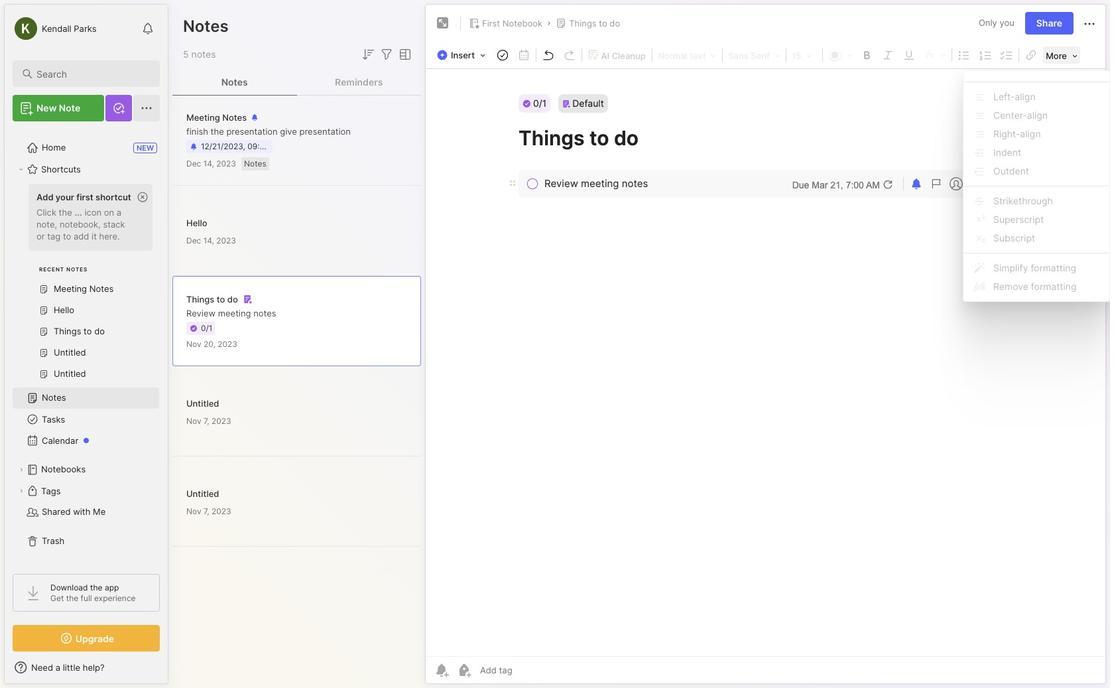 Task type: locate. For each thing, give the bounding box(es) containing it.
2 dec 14, 2023 from the top
[[186, 235, 236, 245]]

Font color field
[[825, 46, 857, 63]]

2023
[[217, 159, 236, 169], [217, 235, 236, 245], [218, 339, 238, 349], [212, 416, 231, 426], [212, 506, 231, 516]]

1 horizontal spatial things
[[570, 18, 597, 29]]

need
[[31, 662, 53, 673]]

2 formatting from the top
[[1032, 281, 1077, 292]]

0 vertical spatial formatting
[[1032, 262, 1077, 273]]

reminders button
[[297, 69, 421, 96]]

Insert field
[[434, 46, 493, 64]]

with
[[73, 507, 91, 517]]

shared
[[42, 507, 71, 517]]

add a reminder image
[[434, 662, 450, 678]]

14, down the 12/21/2023,
[[204, 159, 214, 169]]

1 horizontal spatial things to do
[[570, 18, 621, 29]]

none search field inside main element
[[37, 66, 148, 82]]

do
[[610, 18, 621, 29], [227, 294, 238, 305]]

share button
[[1026, 12, 1074, 35]]

left-align
[[994, 91, 1036, 102]]

1 formatting from the top
[[1032, 262, 1077, 273]]

only you
[[980, 17, 1015, 28]]

presentation
[[227, 126, 278, 137], [300, 126, 351, 137]]

app
[[105, 583, 119, 593]]

a right on
[[117, 207, 122, 218]]

things
[[570, 18, 597, 29], [186, 294, 215, 305]]

nov
[[186, 339, 202, 349], [186, 416, 202, 426], [186, 506, 202, 516]]

align for center-
[[1028, 110, 1049, 121]]

review
[[186, 308, 216, 318]]

0 vertical spatial dec 14, 2023
[[186, 159, 236, 169]]

align down left-align link at right top
[[1028, 110, 1049, 121]]

things inside button
[[570, 18, 597, 29]]

0 vertical spatial things to do
[[570, 18, 621, 29]]

the down download
[[66, 593, 78, 603]]

left-
[[994, 91, 1016, 102]]

add filters image
[[379, 46, 395, 62]]

note window element
[[425, 4, 1107, 688]]

notes down 09:00
[[244, 159, 267, 169]]

kendall
[[42, 23, 71, 34]]

formatting for remove formatting
[[1032, 281, 1077, 292]]

dropdown list menu
[[964, 76, 1110, 296]]

5 notes
[[183, 48, 216, 60]]

1 vertical spatial to
[[63, 231, 71, 241]]

notes right meeting
[[254, 308, 276, 318]]

simplify formatting link
[[964, 259, 1110, 277]]

superscript
[[994, 214, 1045, 225]]

strikethrough
[[994, 195, 1054, 206]]

1 14, from the top
[[204, 159, 214, 169]]

shortcut
[[96, 192, 131, 202]]

align up center-align
[[1016, 91, 1036, 102]]

the down meeting notes
[[211, 126, 224, 137]]

task image
[[494, 46, 512, 64]]

new note
[[37, 102, 80, 113]]

0 vertical spatial nov 7, 2023
[[186, 416, 231, 426]]

outdent
[[994, 165, 1030, 177]]

full
[[81, 593, 92, 603]]

2 presentation from the left
[[300, 126, 351, 137]]

notes link
[[13, 388, 159, 409]]

1 untitled from the top
[[186, 398, 219, 408]]

...
[[75, 207, 82, 218]]

here.
[[99, 231, 120, 241]]

dec 14, 2023
[[186, 159, 236, 169], [186, 235, 236, 245]]

main element
[[0, 0, 173, 688]]

2 dec from the top
[[186, 235, 201, 245]]

superscript link
[[964, 210, 1110, 229]]

notes right 5
[[191, 48, 216, 60]]

0 vertical spatial to
[[599, 18, 608, 29]]

1 vertical spatial dec 14, 2023
[[186, 235, 236, 245]]

meeting
[[186, 112, 220, 123]]

to
[[599, 18, 608, 29], [63, 231, 71, 241], [217, 294, 225, 305]]

0 vertical spatial do
[[610, 18, 621, 29]]

add
[[37, 192, 53, 202]]

tab list containing notes
[[173, 69, 421, 96]]

the for download
[[90, 583, 103, 593]]

the for finish
[[211, 126, 224, 137]]

Account field
[[13, 15, 97, 42]]

1 vertical spatial dec
[[186, 235, 201, 245]]

1 vertical spatial nov
[[186, 416, 202, 426]]

1 vertical spatial 14,
[[204, 235, 214, 245]]

first notebook
[[482, 18, 543, 29]]

0 horizontal spatial presentation
[[227, 126, 278, 137]]

Font size field
[[789, 46, 822, 64]]

calendar
[[42, 435, 79, 446]]

you
[[1000, 17, 1015, 28]]

1 vertical spatial 7,
[[204, 506, 210, 516]]

to inside icon on a note, notebook, stack or tag to add it here.
[[63, 231, 71, 241]]

0 horizontal spatial notes
[[191, 48, 216, 60]]

notebooks
[[41, 464, 86, 475]]

only
[[980, 17, 998, 28]]

the left ... on the top left of the page
[[59, 207, 72, 218]]

review meeting notes
[[186, 308, 276, 318]]

2 untitled from the top
[[186, 488, 219, 499]]

1 vertical spatial align
[[1028, 110, 1049, 121]]

0 horizontal spatial to
[[63, 231, 71, 241]]

1 horizontal spatial presentation
[[300, 126, 351, 137]]

dec 14, 2023 down the hello
[[186, 235, 236, 245]]

tree inside main element
[[5, 129, 168, 562]]

notebook,
[[60, 219, 101, 230]]

presentation right give
[[300, 126, 351, 137]]

0 horizontal spatial things to do
[[186, 294, 238, 305]]

More field
[[1043, 46, 1082, 65]]

the for click
[[59, 207, 72, 218]]

3 nov from the top
[[186, 506, 202, 516]]

2 horizontal spatial to
[[599, 18, 608, 29]]

0 horizontal spatial a
[[56, 662, 60, 673]]

shortcuts button
[[13, 159, 159, 180]]

0 vertical spatial align
[[1016, 91, 1036, 102]]

14, down the hello
[[204, 235, 214, 245]]

the up full
[[90, 583, 103, 593]]

give
[[280, 126, 297, 137]]

align for left-
[[1016, 91, 1036, 102]]

align down center-align link
[[1021, 128, 1042, 139]]

expand tags image
[[17, 487, 25, 495]]

tree
[[5, 129, 168, 562]]

font family image
[[725, 46, 785, 64]]

1 vertical spatial a
[[56, 662, 60, 673]]

1 presentation from the left
[[227, 126, 278, 137]]

presentation up 09:00
[[227, 126, 278, 137]]

0 vertical spatial things
[[570, 18, 597, 29]]

2 vertical spatial align
[[1021, 128, 1042, 139]]

1 vertical spatial untitled
[[186, 488, 219, 499]]

shared with me
[[42, 507, 106, 517]]

0 horizontal spatial do
[[227, 294, 238, 305]]

dec down the hello
[[186, 235, 201, 245]]

more actions image
[[1082, 16, 1098, 32]]

2 vertical spatial to
[[217, 294, 225, 305]]

align for right-
[[1021, 128, 1042, 139]]

home
[[42, 142, 66, 153]]

1 horizontal spatial do
[[610, 18, 621, 29]]

1 vertical spatial do
[[227, 294, 238, 305]]

notes
[[183, 17, 229, 36], [221, 76, 248, 87], [222, 112, 247, 123], [244, 159, 267, 169], [66, 266, 88, 273], [42, 392, 66, 403]]

1 vertical spatial notes
[[254, 308, 276, 318]]

tree containing home
[[5, 129, 168, 562]]

shortcuts
[[41, 164, 81, 175]]

dec down finish
[[186, 159, 201, 169]]

your
[[56, 192, 74, 202]]

0 vertical spatial untitled
[[186, 398, 219, 408]]

1 horizontal spatial to
[[217, 294, 225, 305]]

None search field
[[37, 66, 148, 82]]

group containing add your first shortcut
[[13, 180, 159, 393]]

dec 14, 2023 down the 12/21/2023,
[[186, 159, 236, 169]]

a left 'little'
[[56, 662, 60, 673]]

Font family field
[[725, 46, 785, 64]]

things up review
[[186, 294, 215, 305]]

untitled
[[186, 398, 219, 408], [186, 488, 219, 499]]

Add tag field
[[479, 664, 579, 676]]

tasks button
[[13, 409, 159, 430]]

0 vertical spatial a
[[117, 207, 122, 218]]

a
[[117, 207, 122, 218], [56, 662, 60, 673]]

0 vertical spatial dec
[[186, 159, 201, 169]]

remove formatting
[[994, 281, 1077, 292]]

indent link
[[964, 143, 1110, 162]]

1 horizontal spatial a
[[117, 207, 122, 218]]

notes up meeting notes
[[221, 76, 248, 87]]

the
[[211, 126, 224, 137], [59, 207, 72, 218], [90, 583, 103, 593], [66, 593, 78, 603]]

0 horizontal spatial things
[[186, 294, 215, 305]]

0 vertical spatial nov
[[186, 339, 202, 349]]

tab list
[[173, 69, 421, 96]]

2 14, from the top
[[204, 235, 214, 245]]

expand note image
[[435, 15, 451, 31]]

1 vertical spatial formatting
[[1032, 281, 1077, 292]]

0 vertical spatial 14,
[[204, 159, 214, 169]]

notes inside button
[[221, 76, 248, 87]]

formatting for simplify formatting
[[1032, 262, 1077, 273]]

View options field
[[395, 46, 413, 62]]

dec
[[186, 159, 201, 169], [186, 235, 201, 245]]

little
[[63, 662, 80, 673]]

1 vertical spatial nov 7, 2023
[[186, 506, 231, 516]]

meeting
[[218, 308, 251, 318]]

formatting up remove formatting link
[[1032, 262, 1077, 273]]

formatting down simplify formatting link
[[1032, 281, 1077, 292]]

things to do button
[[554, 14, 623, 33]]

Highlight field
[[921, 46, 951, 63]]

0 vertical spatial notes
[[191, 48, 216, 60]]

notes up 5 notes
[[183, 17, 229, 36]]

things right notebook
[[570, 18, 597, 29]]

2 nov from the top
[[186, 416, 202, 426]]

Note Editor text field
[[426, 68, 1106, 656]]

Sort options field
[[360, 46, 376, 62]]

0 vertical spatial 7,
[[204, 416, 210, 426]]

group
[[13, 180, 159, 393]]

2 vertical spatial nov
[[186, 506, 202, 516]]



Task type: vqa. For each thing, say whether or not it's contained in the screenshot.
1st formatting
yes



Task type: describe. For each thing, give the bounding box(es) containing it.
group inside tree
[[13, 180, 159, 393]]

it
[[92, 231, 97, 241]]

expand notebooks image
[[17, 466, 25, 474]]

add
[[74, 231, 89, 241]]

things to do inside button
[[570, 18, 621, 29]]

icon
[[85, 207, 102, 218]]

outdent link
[[964, 162, 1110, 181]]

do inside button
[[610, 18, 621, 29]]

strikethrough link
[[964, 192, 1110, 210]]

09:00
[[248, 141, 270, 151]]

calendar button
[[13, 430, 159, 451]]

1 nov from the top
[[186, 339, 202, 349]]

center-align
[[994, 110, 1049, 121]]

tag
[[47, 231, 61, 241]]

shared with me link
[[13, 502, 159, 523]]

1 vertical spatial things
[[186, 294, 215, 305]]

a inside icon on a note, notebook, stack or tag to add it here.
[[117, 207, 122, 218]]

click to collapse image
[[168, 664, 178, 680]]

notes up '12/21/2023, 09:00 am'
[[222, 112, 247, 123]]

notes up tasks
[[42, 392, 66, 403]]

highlight image
[[921, 46, 951, 63]]

notes button
[[173, 69, 297, 96]]

12/21/2023,
[[201, 141, 246, 151]]

font size image
[[789, 46, 822, 64]]

finish the presentation give presentation
[[186, 126, 351, 137]]

share
[[1037, 17, 1063, 29]]

1 dec from the top
[[186, 159, 201, 169]]

Add filters field
[[379, 46, 395, 62]]

first notebook button
[[467, 14, 546, 33]]

1 nov 7, 2023 from the top
[[186, 416, 231, 426]]

tasks
[[42, 414, 65, 425]]

to inside the things to do button
[[599, 18, 608, 29]]

note,
[[37, 219, 57, 230]]

help?
[[83, 662, 105, 673]]

tags button
[[13, 480, 159, 502]]

first
[[76, 192, 93, 202]]

1 dec 14, 2023 from the top
[[186, 159, 236, 169]]

More actions field
[[1082, 15, 1098, 32]]

click
[[37, 207, 56, 218]]

recent notes
[[39, 266, 88, 273]]

center-
[[994, 110, 1028, 121]]

simplify
[[994, 262, 1029, 273]]

WHAT'S NEW field
[[5, 657, 168, 678]]

upgrade button
[[13, 625, 160, 652]]

2 7, from the top
[[204, 506, 210, 516]]

right-
[[994, 128, 1021, 139]]

notebooks link
[[13, 459, 159, 480]]

get
[[50, 593, 64, 603]]

simplify formatting
[[994, 262, 1077, 273]]

nov 20, 2023
[[186, 339, 238, 349]]

trash
[[42, 536, 65, 546]]

note
[[59, 102, 80, 113]]

font color image
[[825, 46, 857, 63]]

Search text field
[[37, 68, 148, 80]]

1 7, from the top
[[204, 416, 210, 426]]

on
[[104, 207, 114, 218]]

more
[[1047, 50, 1068, 61]]

right-align
[[994, 128, 1042, 139]]

right-align link
[[964, 125, 1110, 143]]

finish
[[186, 126, 208, 137]]

1 horizontal spatial notes
[[254, 308, 276, 318]]

undo image
[[540, 46, 558, 64]]

notes right the recent
[[66, 266, 88, 273]]

1 vertical spatial things to do
[[186, 294, 238, 305]]

center-align link
[[964, 106, 1110, 125]]

remove
[[994, 281, 1029, 292]]

new
[[137, 143, 154, 153]]

subscript
[[994, 232, 1036, 244]]

subscript link
[[964, 229, 1110, 248]]

trash link
[[13, 531, 159, 552]]

new
[[37, 102, 57, 113]]

indent
[[994, 147, 1022, 158]]

2 nov 7, 2023 from the top
[[186, 506, 231, 516]]

download the app get the full experience
[[50, 583, 136, 603]]

notebook
[[503, 18, 543, 29]]

0/1
[[201, 323, 213, 333]]

stack
[[103, 219, 125, 230]]

hello
[[186, 217, 207, 228]]

20,
[[204, 339, 216, 349]]

Heading level field
[[654, 46, 721, 64]]

insert
[[451, 50, 475, 60]]

5
[[183, 48, 189, 60]]

recent
[[39, 266, 64, 273]]

upgrade
[[76, 633, 114, 644]]

left-align link
[[964, 88, 1110, 106]]

click the ...
[[37, 207, 82, 218]]

first
[[482, 18, 500, 29]]

reminders
[[335, 76, 383, 87]]

12/21/2023, 09:00 am
[[201, 141, 285, 151]]

tags
[[41, 486, 61, 496]]

parks
[[74, 23, 97, 34]]

kendall parks
[[42, 23, 97, 34]]

meeting notes
[[186, 112, 247, 123]]

add your first shortcut
[[37, 192, 131, 202]]

need a little help?
[[31, 662, 105, 673]]

or
[[37, 231, 45, 241]]

heading level image
[[654, 46, 721, 64]]

am
[[272, 141, 285, 151]]

download
[[50, 583, 88, 593]]

icon on a note, notebook, stack or tag to add it here.
[[37, 207, 125, 241]]

add tag image
[[457, 662, 473, 678]]

a inside field
[[56, 662, 60, 673]]

me
[[93, 507, 106, 517]]

experience
[[94, 593, 136, 603]]



